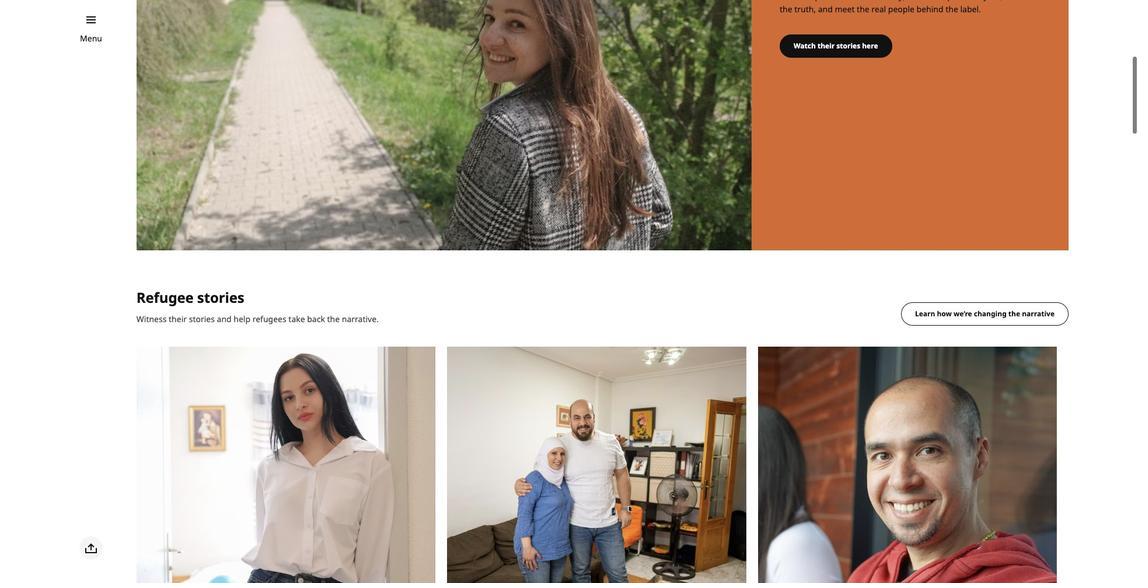 Task type: locate. For each thing, give the bounding box(es) containing it.
learn
[[916, 309, 936, 319]]

narrative
[[1023, 309, 1055, 319]]

witness their stories and help refugees take back the narrative.
[[137, 313, 379, 324]]

their inside button
[[818, 41, 835, 51]]

refugees
[[253, 313, 287, 324]]

their for watch
[[818, 41, 835, 51]]

watch their stories here button
[[780, 35, 893, 58]]

image of a woman laughing, wearing casual clothes in front of trees in the middle of a field. image
[[137, 0, 752, 250]]

stories inside watch their stories here button
[[837, 41, 861, 51]]

stories
[[837, 41, 861, 51], [197, 288, 244, 307], [189, 313, 215, 324]]

0 horizontal spatial the
[[327, 313, 340, 324]]

1 vertical spatial their
[[169, 313, 187, 324]]

1 horizontal spatial their
[[818, 41, 835, 51]]

here
[[863, 41, 879, 51]]

2 vertical spatial stories
[[189, 313, 215, 324]]

the right "back"
[[327, 313, 340, 324]]

0 horizontal spatial their
[[169, 313, 187, 324]]

their down "refugee stories"
[[169, 313, 187, 324]]

stories left here
[[837, 41, 861, 51]]

1 horizontal spatial the
[[1009, 309, 1021, 319]]

the inside "button"
[[1009, 309, 1021, 319]]

watch
[[794, 41, 816, 51]]

their
[[818, 41, 835, 51], [169, 313, 187, 324]]

take
[[289, 313, 305, 324]]

their for witness
[[169, 313, 187, 324]]

stories up and
[[197, 288, 244, 307]]

the left narrative
[[1009, 309, 1021, 319]]

learn how we're changing the narrative
[[916, 309, 1055, 319]]

changing
[[975, 309, 1007, 319]]

their right watch
[[818, 41, 835, 51]]

stories left and
[[189, 313, 215, 324]]

0 vertical spatial their
[[818, 41, 835, 51]]

menu
[[80, 33, 102, 44]]

the
[[1009, 309, 1021, 319], [327, 313, 340, 324]]

refugee
[[137, 288, 194, 307]]

0 vertical spatial stories
[[837, 41, 861, 51]]



Task type: describe. For each thing, give the bounding box(es) containing it.
we're
[[954, 309, 973, 319]]

how
[[937, 309, 952, 319]]

witness
[[137, 313, 167, 324]]

a man sits outdoors in his red shirt and smiles at the camera. image
[[758, 347, 1058, 583]]

back
[[307, 313, 325, 324]]

refugee stories
[[137, 288, 244, 307]]

a couple stands in their living room, holding each other while smiling at the camera before having a coffee break. image
[[447, 347, 747, 583]]

menu button
[[80, 32, 102, 45]]

watch their stories here
[[794, 41, 879, 51]]

girl leans against the doorframe in her living room and wears jeans and a white shirt. image
[[137, 347, 436, 583]]

stories for and
[[189, 313, 215, 324]]

1 vertical spatial stories
[[197, 288, 244, 307]]

stories for here
[[837, 41, 861, 51]]

learn how we're changing the narrative button
[[902, 302, 1069, 326]]

help
[[234, 313, 251, 324]]

and
[[217, 313, 232, 324]]

narrative.
[[342, 313, 379, 324]]



Task type: vqa. For each thing, say whether or not it's contained in the screenshot.
stories inside the button
yes



